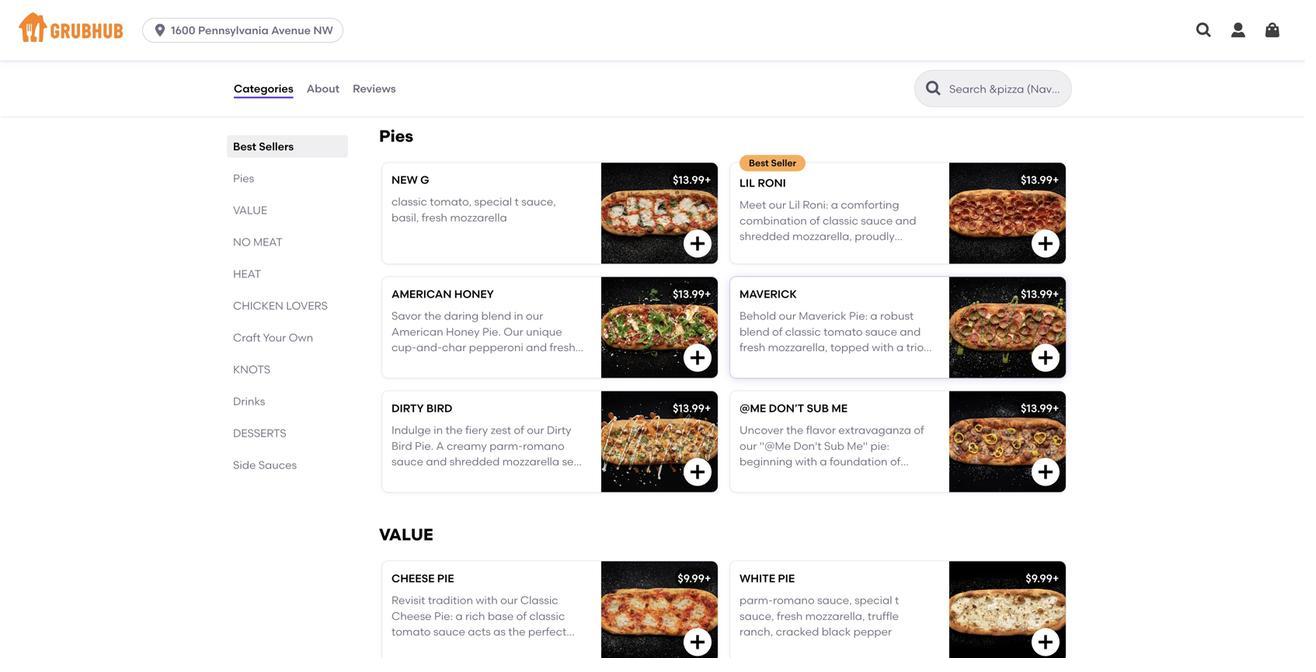 Task type: describe. For each thing, give the bounding box(es) containing it.
chicken
[[233, 299, 283, 312]]

+ for maverick
[[1053, 287, 1059, 301]]

seller
[[771, 157, 796, 168]]

cheese pie
[[392, 572, 454, 585]]

$9.99 for cheese pie
[[678, 572, 705, 585]]

roni
[[758, 176, 786, 189]]

new g image
[[601, 163, 718, 264]]

+ for cheese pie
[[705, 572, 711, 585]]

reviews
[[353, 82, 396, 95]]

your
[[263, 331, 286, 344]]

special inside the 'classic tomato, special t sauce, basil, fresh mozzarella'
[[474, 195, 512, 208]]

svg image for white pie
[[1036, 633, 1055, 651]]

side sauces
[[233, 458, 297, 472]]

g
[[420, 173, 429, 186]]

$9.99 for white pie
[[1026, 572, 1053, 585]]

about button
[[306, 61, 340, 117]]

best seller
[[749, 157, 796, 168]]

best for best sellers
[[233, 140, 256, 153]]

tomato,
[[430, 195, 472, 208]]

t inside parm-romano sauce, special t sauce, fresh mozzarella, truffle ranch, cracked black pepper
[[895, 594, 899, 607]]

white
[[740, 572, 775, 585]]

white pie image
[[949, 561, 1066, 658]]

special inside parm-romano sauce, special t sauce, fresh mozzarella, truffle ranch, cracked black pepper
[[855, 594, 892, 607]]

honey
[[454, 287, 494, 301]]

pepper
[[854, 625, 892, 638]]

white pie
[[740, 572, 795, 585]]

+ for white pie
[[1053, 572, 1059, 585]]

categories button
[[233, 61, 294, 117]]

drinks
[[233, 395, 265, 408]]

pie for cheese pie
[[437, 572, 454, 585]]

cheese
[[392, 572, 435, 585]]

1600 pennsylvania avenue nw button
[[142, 18, 350, 43]]

search icon image
[[925, 79, 943, 98]]

+ for american honey
[[705, 287, 711, 301]]

no meat
[[233, 235, 283, 249]]

american honey
[[392, 287, 494, 301]]

sub
[[807, 402, 829, 415]]

svg image for @me don't sub me
[[1036, 463, 1055, 481]]

+ for dirty bird
[[705, 402, 711, 415]]

black
[[822, 625, 851, 638]]

0 horizontal spatial pies
[[233, 172, 254, 185]]

new
[[392, 173, 418, 186]]

+ for @me don't sub me
[[1053, 402, 1059, 415]]

romano
[[773, 594, 815, 607]]

svg image for american honey
[[688, 348, 707, 367]]

classic
[[392, 195, 427, 208]]

svg image for new g
[[688, 234, 707, 253]]

american
[[392, 287, 452, 301]]

bird
[[426, 402, 452, 415]]

lil
[[740, 176, 755, 189]]

avenue
[[271, 24, 311, 37]]



Task type: vqa. For each thing, say whether or not it's contained in the screenshot.
Add to bag : $8.00
no



Task type: locate. For each thing, give the bounding box(es) containing it.
sauce, inside the 'classic tomato, special t sauce, basil, fresh mozzarella'
[[521, 195, 556, 208]]

0 horizontal spatial fresh
[[422, 211, 447, 224]]

truffle
[[868, 609, 899, 623]]

knots
[[233, 363, 270, 376]]

0 horizontal spatial pie
[[437, 572, 454, 585]]

reviews button
[[352, 61, 397, 117]]

1600 pennsylvania avenue nw
[[171, 24, 333, 37]]

special up mozzarella
[[474, 195, 512, 208]]

mozzarella,
[[805, 609, 865, 623]]

about
[[307, 82, 340, 95]]

dirty
[[392, 402, 424, 415]]

don't
[[769, 402, 804, 415]]

no
[[233, 235, 251, 249]]

0 horizontal spatial special
[[474, 195, 512, 208]]

me
[[832, 402, 848, 415]]

1 $9.99 + from the left
[[678, 572, 711, 585]]

maverick image
[[949, 277, 1066, 378]]

2 vertical spatial sauce,
[[740, 609, 774, 623]]

0 horizontal spatial best
[[233, 140, 256, 153]]

value
[[233, 204, 267, 217], [379, 525, 433, 545]]

desserts
[[233, 427, 286, 440]]

0 vertical spatial fresh
[[422, 211, 447, 224]]

1 vertical spatial sauce,
[[817, 594, 852, 607]]

cracked
[[776, 625, 819, 638]]

1 vertical spatial t
[[895, 594, 899, 607]]

maverick
[[740, 287, 797, 301]]

2 horizontal spatial sauce,
[[817, 594, 852, 607]]

categories
[[234, 82, 293, 95]]

$9.99 +
[[678, 572, 711, 585], [1026, 572, 1059, 585]]

best for best seller
[[749, 157, 769, 168]]

svg image
[[152, 23, 168, 38], [688, 61, 707, 80], [1036, 61, 1055, 80], [1036, 234, 1055, 253], [688, 463, 707, 481]]

0 vertical spatial best
[[233, 140, 256, 153]]

svg image for maverick
[[1036, 348, 1055, 367]]

1 horizontal spatial pies
[[379, 126, 413, 146]]

special
[[474, 195, 512, 208], [855, 594, 892, 607]]

0 horizontal spatial $9.99 +
[[678, 572, 711, 585]]

$9.99
[[678, 572, 705, 585], [1026, 572, 1053, 585]]

2 pie from the left
[[778, 572, 795, 585]]

2 $9.99 + from the left
[[1026, 572, 1059, 585]]

1 horizontal spatial $9.99 +
[[1026, 572, 1059, 585]]

value up no meat at the top left of page
[[233, 204, 267, 217]]

parm-romano sauce, special t sauce, fresh mozzarella, truffle ranch, cracked black pepper
[[740, 594, 899, 638]]

Search &pizza (Navy Yard) search field
[[948, 82, 1067, 96]]

pie right cheese on the bottom left
[[437, 572, 454, 585]]

fresh inside the 'classic tomato, special t sauce, basil, fresh mozzarella'
[[422, 211, 447, 224]]

classic tomato, special t sauce, basil, fresh mozzarella
[[392, 195, 556, 224]]

lil roni
[[740, 176, 786, 189]]

heat
[[233, 267, 261, 280]]

+
[[426, 58, 432, 71], [774, 58, 780, 71], [705, 173, 711, 186], [1053, 173, 1059, 186], [705, 287, 711, 301], [1053, 287, 1059, 301], [705, 402, 711, 415], [1053, 402, 1059, 415], [705, 572, 711, 585], [1053, 572, 1059, 585]]

dirty bird
[[392, 402, 452, 415]]

best up 'lil roni'
[[749, 157, 769, 168]]

pie for white pie
[[778, 572, 795, 585]]

0 horizontal spatial sauce,
[[521, 195, 556, 208]]

svg image for cheese pie
[[688, 633, 707, 651]]

fresh for tomato,
[[422, 211, 447, 224]]

$13.99 +
[[394, 58, 432, 71], [742, 58, 780, 71], [673, 173, 711, 186], [1021, 173, 1059, 186], [673, 287, 711, 301], [1021, 287, 1059, 301], [673, 402, 711, 415], [1021, 402, 1059, 415]]

side
[[233, 458, 256, 472]]

fresh down tomato,
[[422, 211, 447, 224]]

pies
[[379, 126, 413, 146], [233, 172, 254, 185]]

1600
[[171, 24, 195, 37]]

1 vertical spatial pies
[[233, 172, 254, 185]]

new g
[[392, 173, 429, 186]]

sellers
[[259, 140, 294, 153]]

pennsylvania
[[198, 24, 269, 37]]

t
[[515, 195, 519, 208], [895, 594, 899, 607]]

fresh
[[422, 211, 447, 224], [777, 609, 803, 623]]

value up cheese on the bottom left
[[379, 525, 433, 545]]

pie
[[437, 572, 454, 585], [778, 572, 795, 585]]

meat
[[253, 235, 283, 249]]

lovers
[[286, 299, 328, 312]]

@me
[[740, 402, 766, 415]]

1 vertical spatial fresh
[[777, 609, 803, 623]]

svg image inside 1600 pennsylvania avenue nw button
[[152, 23, 168, 38]]

craft
[[233, 331, 261, 344]]

t right tomato,
[[515, 195, 519, 208]]

cheese pie image
[[601, 561, 718, 658]]

0 vertical spatial pies
[[379, 126, 413, 146]]

sauces
[[258, 458, 297, 472]]

ranch,
[[740, 625, 773, 638]]

lil roni image
[[949, 163, 1066, 264]]

1 $9.99 from the left
[[678, 572, 705, 585]]

parm-
[[740, 594, 773, 607]]

special up truffle
[[855, 594, 892, 607]]

0 horizontal spatial value
[[233, 204, 267, 217]]

@me don't sub me
[[740, 402, 848, 415]]

chicken lovers
[[233, 299, 328, 312]]

american honey image
[[601, 277, 718, 378]]

1 horizontal spatial pie
[[778, 572, 795, 585]]

t inside the 'classic tomato, special t sauce, basil, fresh mozzarella'
[[515, 195, 519, 208]]

1 horizontal spatial value
[[379, 525, 433, 545]]

nw
[[313, 24, 333, 37]]

@me don't sub me image
[[949, 391, 1066, 492]]

$9.99 + for cheese pie
[[678, 572, 711, 585]]

own
[[289, 331, 313, 344]]

fresh inside parm-romano sauce, special t sauce, fresh mozzarella, truffle ranch, cracked black pepper
[[777, 609, 803, 623]]

t up truffle
[[895, 594, 899, 607]]

basil,
[[392, 211, 419, 224]]

+ for new g
[[705, 173, 711, 186]]

sauce,
[[521, 195, 556, 208], [817, 594, 852, 607], [740, 609, 774, 623]]

1 horizontal spatial best
[[749, 157, 769, 168]]

0 horizontal spatial $9.99
[[678, 572, 705, 585]]

mozzarella
[[450, 211, 507, 224]]

0 vertical spatial t
[[515, 195, 519, 208]]

main navigation navigation
[[0, 0, 1305, 61]]

pies up new
[[379, 126, 413, 146]]

craft your own
[[233, 331, 313, 344]]

0 vertical spatial sauce,
[[521, 195, 556, 208]]

1 horizontal spatial sauce,
[[740, 609, 774, 623]]

fresh for romano
[[777, 609, 803, 623]]

svg image
[[1195, 21, 1214, 40], [1229, 21, 1248, 40], [1263, 21, 1282, 40], [688, 234, 707, 253], [688, 348, 707, 367], [1036, 348, 1055, 367], [1036, 463, 1055, 481], [688, 633, 707, 651], [1036, 633, 1055, 651]]

1 vertical spatial special
[[855, 594, 892, 607]]

1 horizontal spatial $9.99
[[1026, 572, 1053, 585]]

1 horizontal spatial t
[[895, 594, 899, 607]]

0 vertical spatial special
[[474, 195, 512, 208]]

best sellers
[[233, 140, 294, 153]]

$9.99 + for white pie
[[1026, 572, 1059, 585]]

2 $9.99 from the left
[[1026, 572, 1053, 585]]

dirty bird image
[[601, 391, 718, 492]]

0 horizontal spatial t
[[515, 195, 519, 208]]

1 vertical spatial best
[[749, 157, 769, 168]]

fresh down romano
[[777, 609, 803, 623]]

best
[[233, 140, 256, 153], [749, 157, 769, 168]]

best left sellers
[[233, 140, 256, 153]]

1 pie from the left
[[437, 572, 454, 585]]

1 vertical spatial value
[[379, 525, 433, 545]]

$13.99
[[394, 58, 426, 71], [742, 58, 774, 71], [673, 173, 705, 186], [1021, 173, 1053, 186], [673, 287, 705, 301], [1021, 287, 1053, 301], [673, 402, 705, 415], [1021, 402, 1053, 415]]

1 horizontal spatial special
[[855, 594, 892, 607]]

1 horizontal spatial fresh
[[777, 609, 803, 623]]

pies down best sellers
[[233, 172, 254, 185]]

pie up romano
[[778, 572, 795, 585]]

0 vertical spatial value
[[233, 204, 267, 217]]



